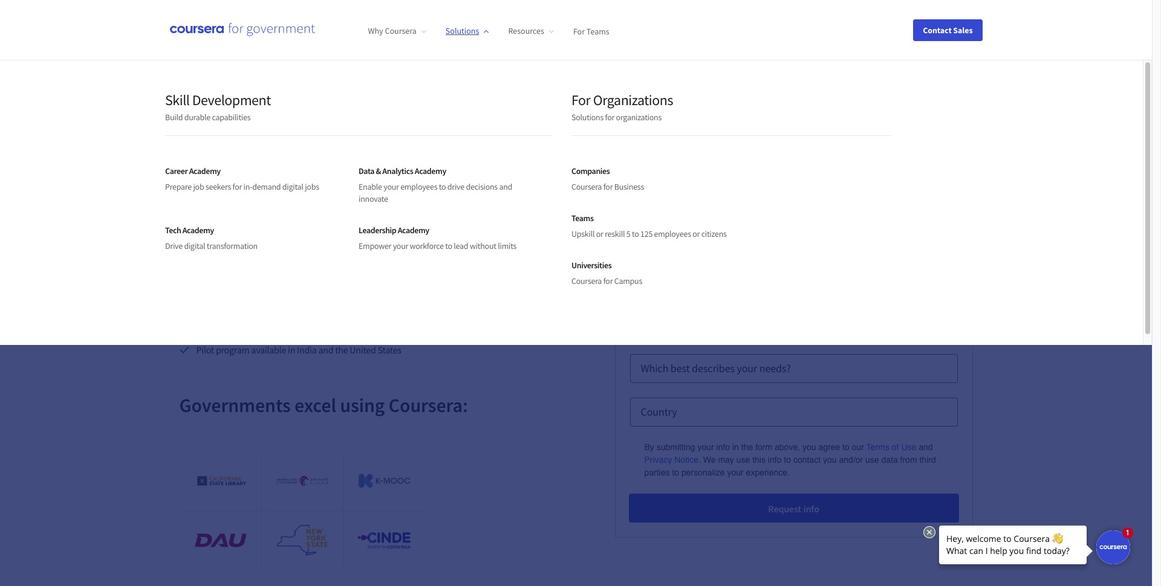 Task type: locate. For each thing, give the bounding box(es) containing it.
in left india
[[288, 344, 295, 356]]

1 or from the left
[[596, 229, 604, 240]]

for left in-
[[233, 182, 242, 192]]

1 horizontal spatial digital
[[282, 182, 304, 192]]

digital inside tech academy drive digital transformation
[[184, 241, 205, 252]]

and right decisions
[[499, 182, 513, 192]]

citizens
[[702, 229, 727, 240]]

0 horizontal spatial use
[[737, 456, 750, 465]]

real-
[[747, 90, 765, 102]]

academy inside leadership academy empower your workforce to lead without limits
[[398, 225, 429, 236]]

1 vertical spatial the
[[742, 443, 753, 453]]

2 horizontal spatial info
[[804, 503, 820, 515]]

you up contact
[[803, 443, 817, 453]]

2 horizontal spatial in
[[733, 443, 739, 453]]

you
[[803, 443, 817, 453], [823, 456, 837, 465]]

1 vertical spatial employees
[[654, 229, 691, 240]]

to
[[439, 182, 446, 192], [492, 205, 517, 241], [632, 229, 639, 240], [445, 241, 452, 252], [784, 456, 791, 465], [672, 468, 680, 478]]

2 vertical spatial in
[[733, 443, 739, 453]]

your down analytics
[[384, 182, 399, 192]]

0 vertical spatial our
[[382, 205, 422, 241]]

through
[[713, 90, 745, 102]]

0 horizontal spatial you
[[803, 443, 817, 453]]

and inside 'by submitting your info in the form above, you agree to our terms of use and privacy notice'
[[919, 443, 933, 453]]

2 vertical spatial info
[[804, 503, 820, 515]]

academy up job
[[189, 166, 221, 177]]

use down terms of
[[866, 456, 879, 465]]

employees
[[401, 182, 438, 192], [654, 229, 691, 240]]

innovate
[[359, 194, 388, 205]]

digital
[[282, 182, 304, 192], [184, 241, 205, 252]]

jobs
[[305, 182, 319, 192]]

which
[[641, 362, 669, 376]]

1 horizontal spatial employees
[[654, 229, 691, 240]]

contact sales button
[[914, 19, 983, 41]]

get in touch with our team to learn more
[[179, 205, 517, 270]]

learning
[[677, 90, 711, 102]]

your right empower
[[393, 241, 408, 252]]

submitting
[[657, 443, 696, 453]]

to left lead
[[445, 241, 452, 252]]

program
[[216, 344, 250, 356]]

capabilities
[[212, 112, 251, 123]]

0 horizontal spatial the
[[335, 344, 348, 356]]

academy
[[189, 166, 221, 177], [415, 166, 446, 177], [183, 225, 214, 236], [398, 225, 429, 236]]

1 vertical spatial enable
[[359, 182, 382, 192]]

. we may use this info to contact you and/or use data from third parties to personalize your experience.
[[645, 456, 936, 478]]

academy inside the career academy prepare job seekers for in-demand digital jobs
[[189, 166, 221, 177]]

our
[[382, 205, 422, 241], [852, 443, 865, 453]]

coursera inside 'companies coursera for business'
[[572, 182, 602, 192]]

terms of
[[867, 443, 899, 453]]

academy inside tech academy drive digital transformation
[[183, 225, 214, 236]]

without
[[470, 241, 497, 252]]

solutions link
[[446, 26, 489, 36]]

0 horizontal spatial employees
[[401, 182, 438, 192]]

1 horizontal spatial info
[[768, 456, 782, 465]]

academy right tech
[[183, 225, 214, 236]]

contact sales
[[923, 25, 973, 35]]

coursera for government image
[[170, 23, 315, 37]]

in up may
[[733, 443, 739, 453]]

above,
[[775, 443, 801, 453]]

for inside 'companies coursera for business'
[[604, 182, 613, 192]]

assessments
[[640, 104, 692, 116]]

0 vertical spatial for
[[573, 26, 585, 36]]

and inside data & analytics academy enable your employees to drive decisions and innovate
[[499, 182, 513, 192]]

use
[[737, 456, 750, 465], [866, 456, 879, 465]]

enable inside data & analytics academy enable your employees to drive decisions and innovate
[[359, 182, 382, 192]]

lead
[[454, 241, 469, 252]]

use
[[902, 443, 917, 453]]

1 vertical spatial info
[[768, 456, 782, 465]]

to left drive
[[439, 182, 446, 192]]

use left this
[[737, 456, 750, 465]]

enable up innovate
[[359, 182, 382, 192]]

for for teams
[[573, 26, 585, 36]]

for
[[573, 26, 585, 36], [572, 91, 591, 110]]

academy for tech academy drive digital transformation
[[183, 225, 214, 236]]

0 vertical spatial you
[[803, 443, 817, 453]]

campus
[[615, 276, 643, 287]]

for left campus on the right top of page
[[604, 276, 613, 287]]

cinde costa rica image
[[358, 533, 411, 549]]

digital left jobs
[[282, 182, 304, 192]]

for inside universities coursera for campus
[[604, 276, 613, 287]]

2 vertical spatial coursera
[[572, 276, 602, 287]]

agree to
[[819, 443, 850, 453]]

from
[[901, 456, 918, 465]]

new york state image
[[276, 523, 329, 558]]

the left form
[[742, 443, 753, 453]]

this
[[753, 456, 766, 465]]

1 vertical spatial our
[[852, 443, 865, 453]]

employees inside teams upskill or reskill 5 to 125 employees or citizens
[[654, 229, 691, 240]]

info inside 'by submitting your info in the form above, you agree to our terms of use and privacy notice'
[[717, 443, 730, 453]]

employees right 125
[[654, 229, 691, 240]]

1 vertical spatial coursera
[[572, 182, 602, 192]]

for right resources link
[[573, 26, 585, 36]]

1 vertical spatial teams
[[572, 213, 594, 224]]

to right 5
[[632, 229, 639, 240]]

employees down analytics
[[401, 182, 438, 192]]

your up . we on the bottom right
[[698, 443, 714, 453]]

for left the business in the top right of the page
[[604, 182, 613, 192]]

by
[[645, 443, 655, 453]]

and down learning
[[693, 104, 709, 116]]

our down innovate
[[382, 205, 422, 241]]

for left world
[[572, 91, 591, 110]]

durable
[[184, 112, 211, 123]]

in inside 'by submitting your info in the form above, you agree to our terms of use and privacy notice'
[[733, 443, 739, 453]]

academy inside data & analytics academy enable your employees to drive decisions and innovate
[[415, 166, 446, 177]]

career
[[165, 166, 188, 177]]

1 horizontal spatial use
[[866, 456, 879, 465]]

or left citizens
[[693, 229, 700, 240]]

abu dhabi school of government image
[[276, 477, 329, 486]]

0 vertical spatial solutions
[[446, 26, 479, 36]]

contact
[[923, 25, 952, 35]]

125
[[641, 229, 653, 240]]

coursera right "why"
[[385, 26, 417, 36]]

digital right drive
[[184, 241, 205, 252]]

in right 'get' in the top of the page
[[225, 205, 247, 241]]

request info
[[768, 503, 820, 515]]

coursera down the companies
[[572, 182, 602, 192]]

best
[[671, 362, 690, 376]]

name
[[663, 231, 689, 245]]

you inside 'by submitting your info in the form above, you agree to our terms of use and privacy notice'
[[803, 443, 817, 453]]

1 horizontal spatial you
[[823, 456, 837, 465]]

0 vertical spatial employees
[[401, 182, 438, 192]]

coursera:
[[389, 394, 468, 418]]

to inside get in touch with our team to learn more
[[492, 205, 517, 241]]

tech academy drive digital transformation
[[165, 225, 258, 252]]

info up may
[[717, 443, 730, 453]]

1 vertical spatial solutions
[[572, 112, 604, 123]]

0 vertical spatial info
[[717, 443, 730, 453]]

india
[[297, 344, 317, 356]]

limits
[[498, 241, 517, 252]]

1 horizontal spatial the
[[742, 443, 753, 453]]

universities coursera for campus
[[572, 260, 643, 287]]

for inside for organizations solutions for organizations
[[572, 91, 591, 110]]

first
[[641, 231, 661, 245]]

0 vertical spatial enable
[[615, 90, 643, 102]]

empower
[[359, 241, 392, 252]]

0 horizontal spatial enable
[[359, 182, 382, 192]]

&
[[376, 166, 381, 177]]

0 horizontal spatial digital
[[184, 241, 205, 252]]

solutions
[[446, 26, 479, 36], [572, 112, 604, 123]]

info up experience.
[[768, 456, 782, 465]]

teams
[[587, 26, 610, 36], [572, 213, 594, 224]]

0 vertical spatial coursera
[[385, 26, 417, 36]]

0 horizontal spatial solutions
[[446, 26, 479, 36]]

learn
[[179, 234, 239, 270]]

enable up world
[[615, 90, 643, 102]]

drive
[[165, 241, 183, 252]]

your down may
[[728, 468, 744, 478]]

1 vertical spatial you
[[823, 456, 837, 465]]

for
[[605, 112, 615, 123], [233, 182, 242, 192], [604, 182, 613, 192], [604, 276, 613, 287]]

0 vertical spatial in
[[225, 205, 247, 241]]

with
[[324, 205, 377, 241]]

to down decisions
[[492, 205, 517, 241]]

info right request on the bottom
[[804, 503, 820, 515]]

to inside leadership academy empower your workforce to lead without limits
[[445, 241, 452, 252]]

you down agree to
[[823, 456, 837, 465]]

0 horizontal spatial in
[[225, 205, 247, 241]]

governments
[[179, 394, 291, 418]]

the left united
[[335, 344, 348, 356]]

2 use from the left
[[866, 456, 879, 465]]

0 horizontal spatial or
[[596, 229, 604, 240]]

academy up workforce
[[398, 225, 429, 236]]

or left reskill
[[596, 229, 604, 240]]

enable
[[615, 90, 643, 102], [359, 182, 382, 192]]

form
[[756, 443, 773, 453]]

1 vertical spatial in
[[288, 344, 295, 356]]

decisions
[[466, 182, 498, 192]]

and up third
[[919, 443, 933, 453]]

coursera
[[385, 26, 417, 36], [572, 182, 602, 192], [572, 276, 602, 287]]

for left world
[[605, 112, 615, 123]]

pilot program available in india and the united states
[[196, 344, 402, 356]]

touch
[[252, 205, 319, 241]]

0 horizontal spatial our
[[382, 205, 422, 241]]

the
[[335, 344, 348, 356], [742, 443, 753, 453]]

academy right analytics
[[415, 166, 446, 177]]

coursera inside universities coursera for campus
[[572, 276, 602, 287]]

1 vertical spatial digital
[[184, 241, 205, 252]]

our up the and/or
[[852, 443, 865, 453]]

0 horizontal spatial info
[[717, 443, 730, 453]]

coursera down "universities"
[[572, 276, 602, 287]]

career academy prepare job seekers for in-demand digital jobs
[[165, 166, 319, 192]]

or
[[596, 229, 604, 240], [693, 229, 700, 240]]

third
[[920, 456, 936, 465]]

1 horizontal spatial enable
[[615, 90, 643, 102]]

defense acquisition university (dau) image
[[195, 534, 247, 548]]

0 vertical spatial digital
[[282, 182, 304, 192]]

1 vertical spatial for
[[572, 91, 591, 110]]

0 vertical spatial the
[[335, 344, 348, 356]]

for teams link
[[573, 26, 610, 36]]

1 horizontal spatial solutions
[[572, 112, 604, 123]]

digital inside the career academy prepare job seekers for in-demand digital jobs
[[282, 182, 304, 192]]

prepare
[[165, 182, 192, 192]]

to down above,
[[784, 456, 791, 465]]

and
[[693, 104, 709, 116], [499, 182, 513, 192], [318, 344, 334, 356], [919, 443, 933, 453]]

analytics
[[383, 166, 413, 177]]

enable inside enable applied learning through real- world assessments and projects.
[[615, 90, 643, 102]]

1 horizontal spatial or
[[693, 229, 700, 240]]

to inside data & analytics academy enable your employees to drive decisions and innovate
[[439, 182, 446, 192]]

in-
[[244, 182, 252, 192]]

Work Email email field
[[630, 267, 787, 296]]

drive
[[448, 182, 465, 192]]

teams inside teams upskill or reskill 5 to 125 employees or citizens
[[572, 213, 594, 224]]

for teams
[[573, 26, 610, 36]]

1 horizontal spatial our
[[852, 443, 865, 453]]

governments excel using coursera:
[[179, 394, 468, 418]]

info inside "button"
[[804, 503, 820, 515]]

info inside . we may use this info to contact you and/or use data from third parties to personalize your experience.
[[768, 456, 782, 465]]



Task type: vqa. For each thing, say whether or not it's contained in the screenshot.


Task type: describe. For each thing, give the bounding box(es) containing it.
our inside 'by submitting your info in the form above, you agree to our terms of use and privacy notice'
[[852, 443, 865, 453]]

for for organizations
[[572, 91, 591, 110]]

resources
[[508, 26, 544, 36]]

why coursera
[[368, 26, 417, 36]]

email
[[667, 275, 692, 289]]

request info button
[[629, 494, 959, 523]]

request
[[768, 503, 802, 515]]

sales
[[954, 25, 973, 35]]

organizations
[[593, 91, 673, 110]]

world
[[615, 104, 638, 116]]

privacy notice
[[645, 456, 699, 465]]

First Name text field
[[630, 224, 787, 253]]

teams upskill or reskill 5 to 125 employees or citizens
[[572, 213, 727, 240]]

for organizations solutions for organizations
[[572, 91, 673, 123]]

Job Title text field
[[801, 311, 958, 340]]

in inside get in touch with our team to learn more
[[225, 205, 247, 241]]

needs?
[[760, 362, 791, 376]]

work email
[[641, 275, 692, 289]]

2 or from the left
[[693, 229, 700, 240]]

to inside teams upskill or reskill 5 to 125 employees or citizens
[[632, 229, 639, 240]]

Phone Number telephone field
[[801, 267, 958, 296]]

states
[[378, 344, 402, 356]]

job
[[193, 182, 204, 192]]

and right india
[[318, 344, 334, 356]]

Organization Name text field
[[630, 311, 787, 340]]

tech
[[165, 225, 181, 236]]

Last Name text field
[[801, 224, 958, 253]]

describes
[[692, 362, 735, 376]]

projects.
[[711, 104, 746, 116]]

privacy notice link
[[645, 454, 699, 467]]

experience.
[[746, 468, 790, 478]]

academy for leadership academy empower your workforce to lead without limits
[[398, 225, 429, 236]]

data
[[882, 456, 898, 465]]

your inside . we may use this info to contact you and/or use data from third parties to personalize your experience.
[[728, 468, 744, 478]]

skill
[[165, 91, 190, 110]]

. we
[[699, 456, 716, 465]]

1 horizontal spatial in
[[288, 344, 295, 356]]

for inside the career academy prepare job seekers for in-demand digital jobs
[[233, 182, 242, 192]]

our inside get in touch with our team to learn more
[[382, 205, 422, 241]]

and inside enable applied learning through real- world assessments and projects.
[[693, 104, 709, 116]]

k mooc image
[[358, 474, 411, 489]]

may
[[718, 456, 734, 465]]

which best describes your needs?
[[641, 362, 791, 376]]

your inside data & analytics academy enable your employees to drive decisions and innovate
[[384, 182, 399, 192]]

development
[[192, 91, 271, 110]]

data & analytics academy enable your employees to drive decisions and innovate
[[359, 166, 513, 205]]

leadership
[[359, 225, 397, 236]]

first name
[[641, 231, 689, 245]]

workforce
[[410, 241, 444, 252]]

why
[[368, 26, 383, 36]]

personalize
[[682, 468, 725, 478]]

solutions inside for organizations solutions for organizations
[[572, 112, 604, 123]]

coursera for why coursera
[[385, 26, 417, 36]]

transformation
[[207, 241, 258, 252]]

enable applied learning through real- world assessments and projects.
[[615, 90, 765, 116]]

your inside leadership academy empower your workforce to lead without limits
[[393, 241, 408, 252]]

work
[[641, 275, 664, 289]]

and/or
[[839, 456, 863, 465]]

companies
[[572, 166, 610, 177]]

reskill
[[605, 229, 625, 240]]

your inside 'by submitting your info in the form above, you agree to our terms of use and privacy notice'
[[698, 443, 714, 453]]

contact
[[794, 456, 821, 465]]

1 use from the left
[[737, 456, 750, 465]]

0 vertical spatial teams
[[587, 26, 610, 36]]

demand
[[252, 182, 281, 192]]

academy for career academy prepare job seekers for in-demand digital jobs
[[189, 166, 221, 177]]

leadership academy empower your workforce to lead without limits
[[359, 225, 517, 252]]

terms of use link
[[867, 442, 917, 454]]

your left the needs?
[[737, 362, 758, 376]]

you inside . we may use this info to contact you and/or use data from third parties to personalize your experience.
[[823, 456, 837, 465]]

for inside for organizations solutions for organizations
[[605, 112, 615, 123]]

data
[[359, 166, 375, 177]]

get
[[179, 205, 220, 241]]

skill development build durable capabilities
[[165, 91, 271, 123]]

by submitting your info in the form above, you agree to our terms of use and privacy notice
[[645, 443, 936, 465]]

coursera for universities coursera for campus
[[572, 276, 602, 287]]

employees inside data & analytics academy enable your employees to drive decisions and innovate
[[401, 182, 438, 192]]

using
[[340, 394, 385, 418]]

more
[[244, 234, 307, 270]]

business
[[615, 182, 644, 192]]

organizations
[[616, 112, 662, 123]]

applied
[[645, 90, 675, 102]]

build
[[165, 112, 183, 123]]

coursera for companies coursera for business
[[572, 182, 602, 192]]

to down privacy notice link
[[672, 468, 680, 478]]

california state library image
[[195, 474, 247, 489]]

universities
[[572, 260, 612, 271]]

why coursera link
[[368, 26, 426, 36]]

united
[[350, 344, 376, 356]]

seekers
[[206, 182, 231, 192]]

team
[[427, 205, 487, 241]]

the inside 'by submitting your info in the form above, you agree to our terms of use and privacy notice'
[[742, 443, 753, 453]]

parties
[[645, 468, 670, 478]]

available
[[251, 344, 286, 356]]

country
[[641, 405, 677, 419]]

resources link
[[508, 26, 554, 36]]



